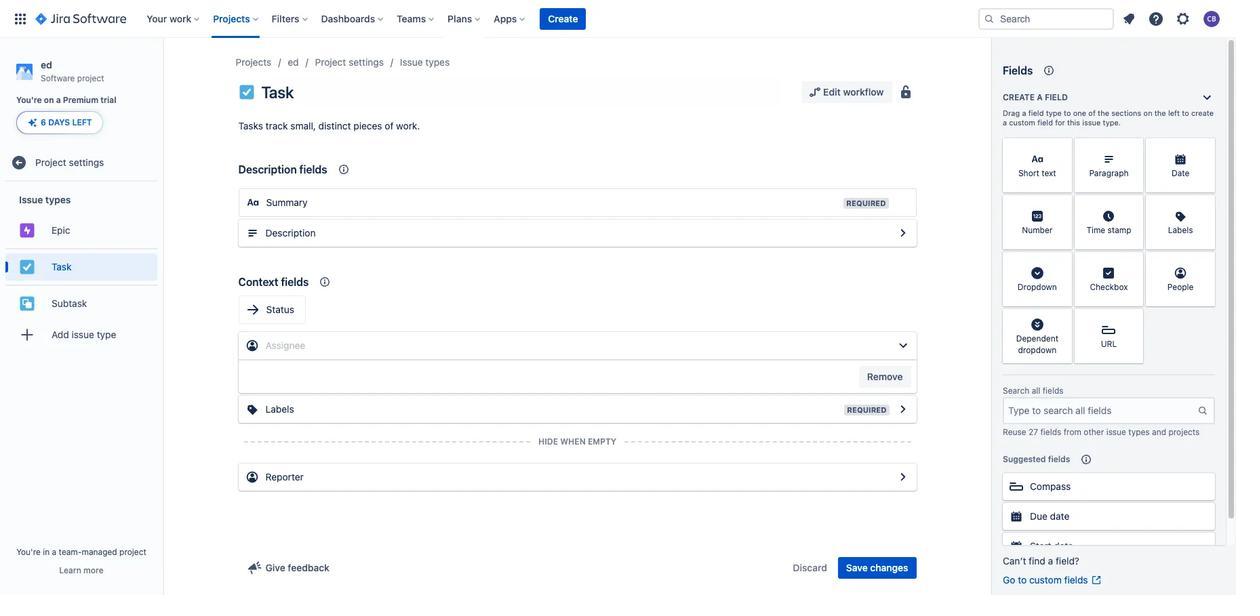 Task type: vqa. For each thing, say whether or not it's contained in the screenshot.
the right 90-
no



Task type: locate. For each thing, give the bounding box(es) containing it.
Search field
[[979, 8, 1115, 30]]

task group
[[5, 248, 157, 285]]

when
[[560, 437, 586, 447]]

1 vertical spatial issue types
[[19, 194, 71, 205]]

type down subtask link
[[97, 329, 116, 340]]

projects inside popup button
[[213, 13, 250, 24]]

1 horizontal spatial on
[[1144, 109, 1153, 117]]

0 vertical spatial type
[[1046, 109, 1062, 117]]

1 open field configuration image from the top
[[895, 225, 911, 241]]

1 vertical spatial of
[[385, 120, 394, 132]]

project settings
[[315, 56, 384, 68], [35, 157, 104, 168]]

context
[[238, 276, 278, 288]]

1 horizontal spatial issue
[[400, 56, 423, 68]]

projects
[[1169, 427, 1200, 438]]

3 open field configuration image from the top
[[895, 469, 911, 486]]

notifications image
[[1121, 11, 1138, 27]]

project inside ed software project
[[77, 73, 104, 83]]

issue down "teams" dropdown button
[[400, 56, 423, 68]]

description up "summary"
[[238, 163, 297, 176]]

types
[[426, 56, 450, 68], [45, 194, 71, 205], [1129, 427, 1150, 438]]

0 horizontal spatial issue
[[72, 329, 94, 340]]

more information about the context fields image right context fields at the left
[[317, 274, 333, 290]]

checkbox
[[1090, 282, 1128, 293]]

type up for
[[1046, 109, 1062, 117]]

to up this
[[1064, 109, 1071, 117]]

a right drag
[[1022, 109, 1027, 117]]

1 horizontal spatial type
[[1046, 109, 1062, 117]]

settings down left
[[69, 157, 104, 168]]

project up premium
[[77, 73, 104, 83]]

issue up epic link
[[19, 194, 43, 205]]

a right find
[[1048, 556, 1054, 567]]

subtask link
[[5, 291, 157, 318]]

0 vertical spatial open field configuration image
[[895, 225, 911, 241]]

0 vertical spatial labels
[[1169, 225, 1194, 236]]

custom down the can't find a field?
[[1030, 575, 1062, 586]]

labels
[[1169, 225, 1194, 236], [266, 404, 294, 415]]

of inside the drag a field type to one of the sections on the left to create a custom field for this issue type.
[[1089, 109, 1096, 117]]

plans button
[[444, 8, 486, 30]]

0 horizontal spatial project settings link
[[5, 149, 157, 177]]

ed inside ed software project
[[41, 59, 52, 71]]

people
[[1168, 282, 1194, 293]]

27
[[1029, 427, 1039, 438]]

create up drag
[[1003, 92, 1035, 102]]

start date button
[[1003, 533, 1216, 560]]

time
[[1087, 225, 1106, 236]]

learn more
[[59, 566, 104, 576]]

1 you're from the top
[[16, 95, 42, 105]]

0 horizontal spatial labels
[[266, 404, 294, 415]]

1 horizontal spatial ed
[[288, 56, 299, 68]]

discard button
[[785, 558, 836, 579]]

1 horizontal spatial project
[[119, 547, 146, 558]]

1 horizontal spatial project settings
[[315, 56, 384, 68]]

1 horizontal spatial issue
[[1083, 118, 1101, 127]]

you're up 6
[[16, 95, 42, 105]]

0 horizontal spatial issue types
[[19, 194, 71, 205]]

0 vertical spatial description
[[238, 163, 297, 176]]

open field configuration image for description
[[895, 225, 911, 241]]

more information image for paragraph
[[1126, 140, 1143, 156]]

1 vertical spatial issue
[[72, 329, 94, 340]]

field left for
[[1038, 118, 1053, 127]]

open field configuration image
[[895, 225, 911, 241], [895, 402, 911, 418], [895, 469, 911, 486]]

projects
[[213, 13, 250, 24], [236, 56, 272, 68]]

ed right projects link
[[288, 56, 299, 68]]

0 horizontal spatial issue
[[19, 194, 43, 205]]

1 vertical spatial labels
[[266, 404, 294, 415]]

compass button
[[1003, 473, 1216, 501]]

0 vertical spatial issue types
[[400, 56, 450, 68]]

text
[[1042, 169, 1057, 179]]

project settings down dashboards "popup button"
[[315, 56, 384, 68]]

go to custom fields
[[1003, 575, 1088, 586]]

primary element
[[8, 0, 979, 38]]

jira software image
[[35, 11, 126, 27], [35, 11, 126, 27]]

1 horizontal spatial settings
[[349, 56, 384, 68]]

create button
[[540, 8, 586, 30]]

0 vertical spatial custom
[[1010, 118, 1036, 127]]

you're
[[16, 95, 42, 105], [16, 547, 41, 558]]

you're for you're in a team-managed project
[[16, 547, 41, 558]]

field up for
[[1045, 92, 1068, 102]]

ed up software
[[41, 59, 52, 71]]

projects up projects link
[[213, 13, 250, 24]]

0 horizontal spatial task
[[52, 261, 72, 273]]

the left left
[[1155, 109, 1167, 117]]

projects button
[[209, 8, 264, 30]]

date inside button
[[1051, 511, 1070, 522]]

group
[[5, 182, 157, 357]]

assignee
[[266, 340, 305, 351]]

1 the from the left
[[1098, 109, 1110, 117]]

project settings link down left
[[5, 149, 157, 177]]

add
[[52, 329, 69, 340]]

0 vertical spatial create
[[548, 13, 578, 24]]

0 vertical spatial on
[[44, 95, 54, 105]]

create for create a field
[[1003, 92, 1035, 102]]

status
[[266, 304, 294, 315]]

0 horizontal spatial type
[[97, 329, 116, 340]]

description
[[238, 163, 297, 176], [266, 227, 316, 239]]

ed software project
[[41, 59, 104, 83]]

date inside button
[[1054, 541, 1074, 552]]

more information image for checkbox
[[1126, 254, 1143, 270]]

on up 6
[[44, 95, 54, 105]]

open field configuration image inside reporter 'button'
[[895, 469, 911, 486]]

on right sections
[[1144, 109, 1153, 117]]

more information image
[[1198, 140, 1214, 156], [1055, 197, 1071, 213], [1198, 197, 1214, 213], [1055, 254, 1071, 270], [1126, 254, 1143, 270]]

find
[[1029, 556, 1046, 567]]

give feedback
[[266, 562, 330, 574]]

managed
[[82, 547, 117, 558]]

1 vertical spatial project
[[119, 547, 146, 558]]

task down epic
[[52, 261, 72, 273]]

fields up "summary"
[[299, 163, 327, 176]]

1 vertical spatial projects
[[236, 56, 272, 68]]

0 vertical spatial project
[[315, 56, 346, 68]]

1 vertical spatial project settings
[[35, 157, 104, 168]]

0 vertical spatial issue
[[1083, 118, 1101, 127]]

tasks track small, distinct pieces of work.
[[238, 120, 420, 132]]

create right apps popup button
[[548, 13, 578, 24]]

description inside button
[[266, 227, 316, 239]]

project down 6 days left "dropdown button"
[[35, 157, 66, 168]]

settings down dashboards "popup button"
[[349, 56, 384, 68]]

your
[[147, 13, 167, 24]]

1 vertical spatial date
[[1054, 541, 1074, 552]]

project settings link down dashboards "popup button"
[[315, 54, 384, 71]]

0 vertical spatial of
[[1089, 109, 1096, 117]]

work
[[170, 13, 191, 24]]

project settings down 6 days left at the left of the page
[[35, 157, 104, 168]]

on
[[44, 95, 54, 105], [1144, 109, 1153, 117]]

0 vertical spatial types
[[426, 56, 450, 68]]

save
[[847, 562, 868, 574]]

settings
[[349, 56, 384, 68], [69, 157, 104, 168]]

0 vertical spatial date
[[1051, 511, 1070, 522]]

issue right add
[[72, 329, 94, 340]]

to right go
[[1018, 575, 1027, 586]]

0 vertical spatial field
[[1045, 92, 1068, 102]]

issue
[[400, 56, 423, 68], [19, 194, 43, 205]]

create
[[548, 13, 578, 24], [1003, 92, 1035, 102]]

the
[[1098, 109, 1110, 117], [1155, 109, 1167, 117]]

issue types up epic
[[19, 194, 71, 205]]

date
[[1051, 511, 1070, 522], [1054, 541, 1074, 552]]

1 vertical spatial more information about the context fields image
[[317, 274, 333, 290]]

tasks
[[238, 120, 263, 132]]

1 vertical spatial types
[[45, 194, 71, 205]]

create inside button
[[548, 13, 578, 24]]

fields left 'more information about the suggested fields' icon
[[1048, 454, 1071, 465]]

1 horizontal spatial create
[[1003, 92, 1035, 102]]

field for create
[[1045, 92, 1068, 102]]

issue inside group
[[19, 194, 43, 205]]

0 horizontal spatial types
[[45, 194, 71, 205]]

ed
[[288, 56, 299, 68], [41, 59, 52, 71]]

due date button
[[1003, 503, 1216, 530]]

2 vertical spatial types
[[1129, 427, 1150, 438]]

more information about the context fields image
[[336, 161, 352, 178], [317, 274, 333, 290]]

1 vertical spatial type
[[97, 329, 116, 340]]

field
[[1045, 92, 1068, 102], [1029, 109, 1044, 117], [1038, 118, 1053, 127]]

more information image for date
[[1198, 140, 1214, 156]]

labels down the assignee
[[266, 404, 294, 415]]

2 horizontal spatial issue
[[1107, 427, 1127, 438]]

project right managed
[[119, 547, 146, 558]]

to right left
[[1183, 109, 1190, 117]]

more information about the fields image
[[1041, 62, 1058, 79]]

you're left the in
[[16, 547, 41, 558]]

go to custom fields link
[[1003, 574, 1102, 587]]

2 you're from the top
[[16, 547, 41, 558]]

all
[[1032, 386, 1041, 396]]

1 vertical spatial issue
[[19, 194, 43, 205]]

2 vertical spatial open field configuration image
[[895, 469, 911, 486]]

0 horizontal spatial project
[[35, 157, 66, 168]]

task
[[261, 83, 294, 102], [52, 261, 72, 273]]

more information image for short text
[[1055, 140, 1071, 156]]

ed for ed
[[288, 56, 299, 68]]

0 vertical spatial project settings
[[315, 56, 384, 68]]

suggested fields
[[1003, 454, 1071, 465]]

1 horizontal spatial the
[[1155, 109, 1167, 117]]

project right ed link
[[315, 56, 346, 68]]

0 vertical spatial project
[[77, 73, 104, 83]]

1 vertical spatial task
[[52, 261, 72, 273]]

open field configuration image inside description button
[[895, 225, 911, 241]]

of
[[1089, 109, 1096, 117], [385, 120, 394, 132]]

hide
[[539, 437, 558, 447]]

a
[[1037, 92, 1043, 102], [56, 95, 61, 105], [1022, 109, 1027, 117], [1003, 118, 1007, 127], [52, 547, 56, 558], [1048, 556, 1054, 567]]

0 vertical spatial you're
[[16, 95, 42, 105]]

dashboards button
[[317, 8, 389, 30]]

project
[[315, 56, 346, 68], [35, 157, 66, 168]]

1 horizontal spatial labels
[[1169, 225, 1194, 236]]

1 vertical spatial on
[[1144, 109, 1153, 117]]

settings image
[[1176, 11, 1192, 27]]

types left and
[[1129, 427, 1150, 438]]

date right due
[[1051, 511, 1070, 522]]

sections
[[1112, 109, 1142, 117]]

1 horizontal spatial task
[[261, 83, 294, 102]]

issue down one
[[1083, 118, 1101, 127]]

more information image
[[1055, 140, 1071, 156], [1126, 140, 1143, 156], [1126, 197, 1143, 213], [1198, 254, 1214, 270], [1055, 311, 1071, 327]]

0 vertical spatial issue
[[400, 56, 423, 68]]

can't find a field?
[[1003, 556, 1080, 567]]

1 vertical spatial project
[[35, 157, 66, 168]]

custom down drag
[[1010, 118, 1036, 127]]

issue types down "teams" dropdown button
[[400, 56, 450, 68]]

more information about the context fields image down distinct
[[336, 161, 352, 178]]

required
[[847, 199, 886, 208], [847, 406, 887, 414]]

0 horizontal spatial create
[[548, 13, 578, 24]]

hide when empty
[[539, 437, 617, 447]]

project
[[77, 73, 104, 83], [119, 547, 146, 558]]

issue for group containing issue types
[[19, 194, 43, 205]]

1 vertical spatial field
[[1029, 109, 1044, 117]]

1 vertical spatial create
[[1003, 92, 1035, 102]]

0 horizontal spatial settings
[[69, 157, 104, 168]]

0 vertical spatial required
[[847, 199, 886, 208]]

1 horizontal spatial types
[[426, 56, 450, 68]]

issue right other on the right of page
[[1107, 427, 1127, 438]]

projects up issue type icon
[[236, 56, 272, 68]]

projects for projects link
[[236, 56, 272, 68]]

0 horizontal spatial ed
[[41, 59, 52, 71]]

0 vertical spatial more information about the context fields image
[[336, 161, 352, 178]]

1 horizontal spatial more information about the context fields image
[[336, 161, 352, 178]]

date up the field?
[[1054, 541, 1074, 552]]

0 vertical spatial projects
[[213, 13, 250, 24]]

labels up people
[[1169, 225, 1194, 236]]

1 vertical spatial project settings link
[[5, 149, 157, 177]]

1 horizontal spatial project settings link
[[315, 54, 384, 71]]

1 vertical spatial open field configuration image
[[895, 402, 911, 418]]

description down "summary"
[[266, 227, 316, 239]]

work.
[[396, 120, 420, 132]]

1 horizontal spatial of
[[1089, 109, 1096, 117]]

types down "teams" dropdown button
[[426, 56, 450, 68]]

task right issue type icon
[[261, 83, 294, 102]]

banner containing your work
[[0, 0, 1237, 38]]

1 vertical spatial description
[[266, 227, 316, 239]]

search image
[[984, 13, 995, 24]]

field down create a field
[[1029, 109, 1044, 117]]

task link
[[5, 254, 157, 281]]

apps
[[494, 13, 517, 24]]

remove button
[[859, 366, 911, 388]]

summary
[[266, 197, 308, 208]]

banner
[[0, 0, 1237, 38]]

search all fields
[[1003, 386, 1064, 396]]

more information about the context fields image for description fields
[[336, 161, 352, 178]]

track
[[266, 120, 288, 132]]

1 vertical spatial you're
[[16, 547, 41, 558]]

types up epic
[[45, 194, 71, 205]]

0 horizontal spatial more information about the context fields image
[[317, 274, 333, 290]]

the up type. at the top right of the page
[[1098, 109, 1110, 117]]

teams
[[397, 13, 426, 24]]

more information about the context fields image for context fields
[[317, 274, 333, 290]]

1 vertical spatial required
[[847, 406, 887, 414]]

no restrictions image
[[898, 84, 914, 100]]

from
[[1064, 427, 1082, 438]]

epic
[[52, 224, 70, 236]]

of right one
[[1089, 109, 1096, 117]]

more information about the suggested fields image
[[1079, 452, 1095, 468]]

appswitcher icon image
[[12, 11, 28, 27]]

1 horizontal spatial project
[[315, 56, 346, 68]]

description for description
[[266, 227, 316, 239]]

type
[[1046, 109, 1062, 117], [97, 329, 116, 340]]

1 horizontal spatial issue types
[[400, 56, 450, 68]]

0 horizontal spatial the
[[1098, 109, 1110, 117]]

2 vertical spatial field
[[1038, 118, 1053, 127]]

more information image for people
[[1198, 254, 1214, 270]]

0 horizontal spatial project
[[77, 73, 104, 83]]

0 horizontal spatial of
[[385, 120, 394, 132]]

of left work.
[[385, 120, 394, 132]]



Task type: describe. For each thing, give the bounding box(es) containing it.
fields right '27'
[[1041, 427, 1062, 438]]

on inside the drag a field type to one of the sections on the left to create a custom field for this issue type.
[[1144, 109, 1153, 117]]

learn more button
[[59, 566, 104, 577]]

discard
[[793, 562, 828, 574]]

description button
[[238, 220, 917, 247]]

start
[[1030, 541, 1052, 552]]

issue for "issue types" link
[[400, 56, 423, 68]]

1 horizontal spatial to
[[1064, 109, 1071, 117]]

dashboards
[[321, 13, 375, 24]]

workflow
[[843, 86, 884, 98]]

and
[[1152, 427, 1167, 438]]

your profile and settings image
[[1204, 11, 1220, 27]]

for
[[1056, 118, 1065, 127]]

in
[[43, 547, 50, 558]]

days
[[48, 118, 70, 128]]

issue type icon image
[[238, 84, 255, 100]]

task inside group
[[52, 261, 72, 273]]

add issue type
[[52, 329, 116, 340]]

url
[[1101, 339, 1117, 350]]

epic link
[[5, 217, 157, 244]]

more information image for number
[[1055, 197, 1071, 213]]

edit workflow button
[[802, 81, 892, 103]]

required for labels
[[847, 406, 887, 414]]

0 vertical spatial settings
[[349, 56, 384, 68]]

distinct
[[319, 120, 351, 132]]

short text
[[1019, 169, 1057, 179]]

you're in a team-managed project
[[16, 547, 146, 558]]

issue inside button
[[72, 329, 94, 340]]

reuse 27 fields from other issue types and projects
[[1003, 427, 1200, 438]]

plans
[[448, 13, 472, 24]]

one
[[1074, 109, 1087, 117]]

short
[[1019, 169, 1040, 179]]

custom inside the drag a field type to one of the sections on the left to create a custom field for this issue type.
[[1010, 118, 1036, 127]]

projects link
[[236, 54, 272, 71]]

2 vertical spatial issue
[[1107, 427, 1127, 438]]

left
[[72, 118, 92, 128]]

a down drag
[[1003, 118, 1007, 127]]

1 vertical spatial settings
[[69, 157, 104, 168]]

add issue type image
[[19, 327, 35, 343]]

feedback
[[288, 562, 330, 574]]

you're for you're on a premium trial
[[16, 95, 42, 105]]

field for drag
[[1029, 109, 1044, 117]]

number
[[1022, 225, 1053, 236]]

save changes
[[847, 562, 909, 574]]

6 days left
[[41, 118, 92, 128]]

close field configuration image
[[895, 338, 911, 354]]

fields right all
[[1043, 386, 1064, 396]]

other
[[1084, 427, 1105, 438]]

more information image for time stamp
[[1126, 197, 1143, 213]]

0 vertical spatial task
[[261, 83, 294, 102]]

description for description fields
[[238, 163, 297, 176]]

projects for projects popup button
[[213, 13, 250, 24]]

date for start date
[[1054, 541, 1074, 552]]

small,
[[291, 120, 316, 132]]

0 horizontal spatial on
[[44, 95, 54, 105]]

2 open field configuration image from the top
[[895, 402, 911, 418]]

context fields
[[238, 276, 309, 288]]

a down software
[[56, 95, 61, 105]]

filters
[[272, 13, 300, 24]]

create
[[1192, 109, 1214, 117]]

reuse
[[1003, 427, 1027, 438]]

you're on a premium trial
[[16, 95, 116, 105]]

dependent
[[1017, 334, 1059, 344]]

fields left this link will be opened in a new tab icon
[[1065, 575, 1088, 586]]

group containing issue types
[[5, 182, 157, 357]]

time stamp
[[1087, 225, 1132, 236]]

edit
[[824, 86, 841, 98]]

more
[[83, 566, 104, 576]]

0 vertical spatial project settings link
[[315, 54, 384, 71]]

6 days left button
[[17, 112, 102, 134]]

can't
[[1003, 556, 1027, 567]]

give feedback button
[[238, 558, 338, 579]]

Type to search all fields text field
[[1005, 399, 1198, 423]]

a down more information about the fields icon
[[1037, 92, 1043, 102]]

6
[[41, 118, 46, 128]]

more information image for dependent dropdown
[[1055, 311, 1071, 327]]

edit workflow
[[824, 86, 884, 98]]

team-
[[59, 547, 82, 558]]

dropdown
[[1018, 282, 1057, 293]]

premium
[[63, 95, 98, 105]]

your work
[[147, 13, 191, 24]]

1 vertical spatial custom
[[1030, 575, 1062, 586]]

save changes button
[[838, 558, 917, 579]]

add issue type button
[[5, 322, 157, 349]]

open field configuration image for reporter
[[895, 469, 911, 486]]

dropdown
[[1019, 345, 1057, 355]]

empty
[[588, 437, 617, 447]]

pieces
[[354, 120, 382, 132]]

create for create
[[548, 13, 578, 24]]

more information image for labels
[[1198, 197, 1214, 213]]

left
[[1169, 109, 1180, 117]]

fields up status
[[281, 276, 309, 288]]

paragraph
[[1090, 169, 1129, 179]]

apps button
[[490, 8, 531, 30]]

go
[[1003, 575, 1016, 586]]

required for summary
[[847, 199, 886, 208]]

2 horizontal spatial types
[[1129, 427, 1150, 438]]

date for due date
[[1051, 511, 1070, 522]]

due
[[1030, 511, 1048, 522]]

type.
[[1103, 118, 1121, 127]]

changes
[[871, 562, 909, 574]]

a right the in
[[52, 547, 56, 558]]

issue inside the drag a field type to one of the sections on the left to create a custom field for this issue type.
[[1083, 118, 1101, 127]]

search
[[1003, 386, 1030, 396]]

give
[[266, 562, 285, 574]]

filters button
[[268, 8, 313, 30]]

this
[[1068, 118, 1081, 127]]

help image
[[1148, 11, 1165, 27]]

subtask
[[52, 298, 87, 309]]

sidebar navigation image
[[148, 54, 178, 81]]

type inside the drag a field type to one of the sections on the left to create a custom field for this issue type.
[[1046, 109, 1062, 117]]

create a field
[[1003, 92, 1068, 102]]

2 the from the left
[[1155, 109, 1167, 117]]

0 horizontal spatial project settings
[[35, 157, 104, 168]]

0 horizontal spatial to
[[1018, 575, 1027, 586]]

ed for ed software project
[[41, 59, 52, 71]]

compass
[[1030, 481, 1071, 492]]

this link will be opened in a new tab image
[[1091, 575, 1102, 586]]

type inside button
[[97, 329, 116, 340]]

drag
[[1003, 109, 1020, 117]]

drag a field type to one of the sections on the left to create a custom field for this issue type.
[[1003, 109, 1214, 127]]

more information image for dropdown
[[1055, 254, 1071, 270]]

field?
[[1056, 556, 1080, 567]]

date
[[1172, 169, 1190, 179]]

reporter
[[266, 471, 304, 483]]

2 horizontal spatial to
[[1183, 109, 1190, 117]]

learn
[[59, 566, 81, 576]]

issue types link
[[400, 54, 450, 71]]



